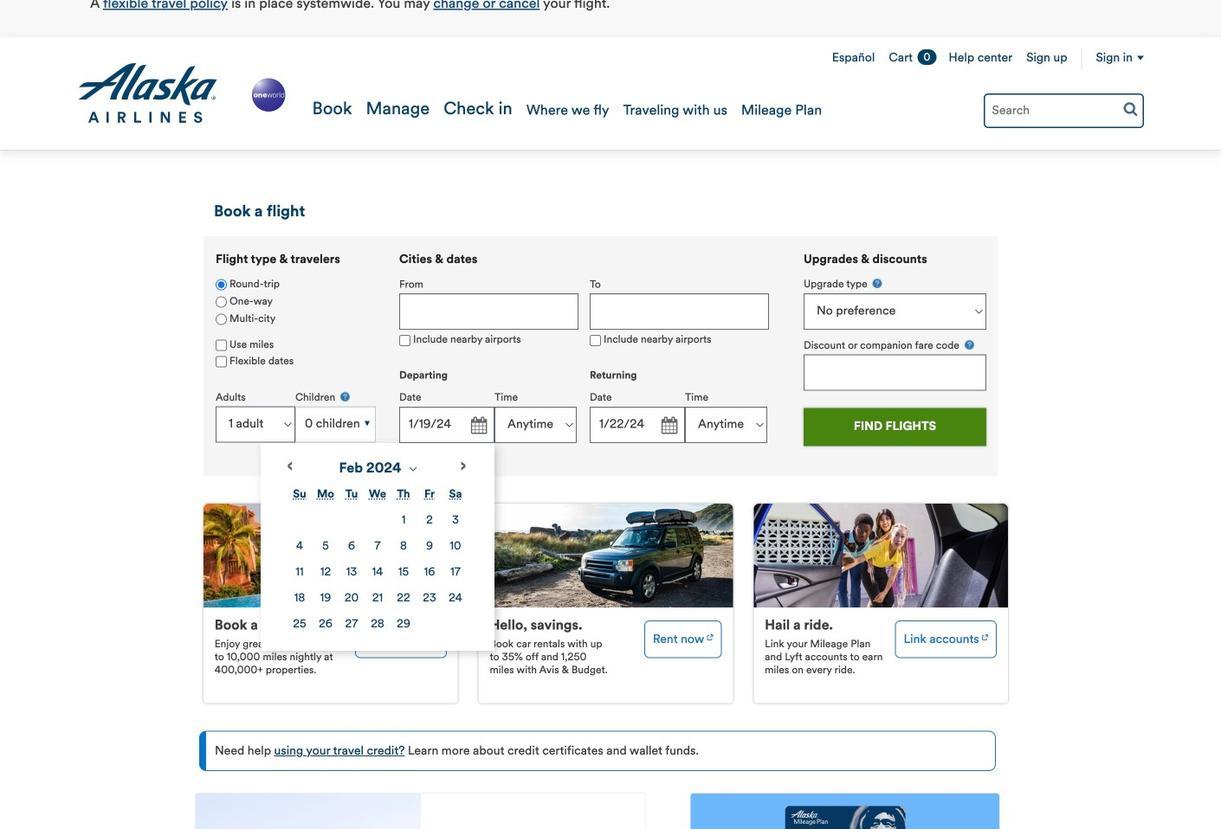 Task type: vqa. For each thing, say whether or not it's contained in the screenshot.
  option to the bottom
yes



Task type: locate. For each thing, give the bounding box(es) containing it.
option group
[[216, 277, 376, 329]]

grid
[[287, 482, 469, 638]]

None submit
[[804, 408, 986, 447]]

5 row from the top
[[287, 612, 469, 638]]

open datepicker image
[[656, 414, 681, 438]]

row
[[287, 508, 469, 534], [287, 534, 469, 560], [287, 560, 469, 586], [287, 586, 469, 612], [287, 612, 469, 638]]

None text field
[[804, 355, 986, 391], [399, 407, 495, 443], [804, 355, 986, 391], [399, 407, 495, 443]]

1 vertical spatial   radio
[[216, 297, 227, 308]]

3 row from the top
[[287, 560, 469, 586]]

Search text field
[[984, 94, 1144, 128]]

None text field
[[399, 294, 579, 330], [590, 294, 769, 330], [590, 407, 685, 443], [399, 294, 579, 330], [590, 294, 769, 330], [590, 407, 685, 443]]

2   radio from the top
[[216, 297, 227, 308]]

  radio
[[216, 279, 227, 291], [216, 297, 227, 308]]

group
[[204, 236, 387, 466], [261, 254, 780, 651], [804, 277, 986, 391]]

None checkbox
[[399, 335, 411, 346], [590, 335, 601, 346], [216, 356, 227, 368], [399, 335, 411, 346], [590, 335, 601, 346], [216, 356, 227, 368]]

  checkbox
[[216, 340, 227, 351]]

4 row from the top
[[287, 586, 469, 612]]

oneworld logo image
[[249, 75, 289, 115]]

cell
[[391, 508, 417, 534], [417, 508, 443, 534], [443, 508, 469, 534], [287, 534, 313, 560], [313, 534, 339, 560], [339, 534, 365, 560], [365, 534, 391, 560], [391, 534, 417, 560], [417, 534, 443, 560], [443, 534, 469, 560], [287, 560, 313, 586], [313, 560, 339, 586], [339, 560, 365, 586], [365, 560, 391, 586], [391, 560, 417, 586], [417, 560, 443, 586], [443, 560, 469, 586], [287, 586, 313, 612], [313, 586, 339, 612], [339, 586, 365, 612], [365, 586, 391, 612], [391, 586, 417, 612], [417, 586, 443, 612], [443, 586, 469, 612], [287, 612, 313, 638], [313, 612, 339, 638], [339, 612, 365, 638], [365, 612, 391, 638], [391, 612, 417, 638]]

header nav bar navigation
[[0, 37, 1221, 151]]

  radio
[[216, 314, 227, 325]]

0 vertical spatial   radio
[[216, 279, 227, 291]]



Task type: describe. For each thing, give the bounding box(es) containing it.
alaska airlines logo image
[[77, 63, 218, 124]]

some kids opening a door image
[[754, 504, 1008, 608]]

photo of an suv driving towards a mountain image
[[479, 504, 733, 608]]

1 row from the top
[[287, 508, 469, 534]]

rent now image
[[707, 629, 713, 643]]

2 row from the top
[[287, 534, 469, 560]]

1   radio from the top
[[216, 279, 227, 291]]

open datepicker image
[[466, 414, 490, 438]]

photo of a hotel with a swimming pool and palm trees image
[[204, 504, 458, 608]]

search button image
[[1123, 101, 1138, 116]]

book rides image
[[982, 629, 988, 643]]



